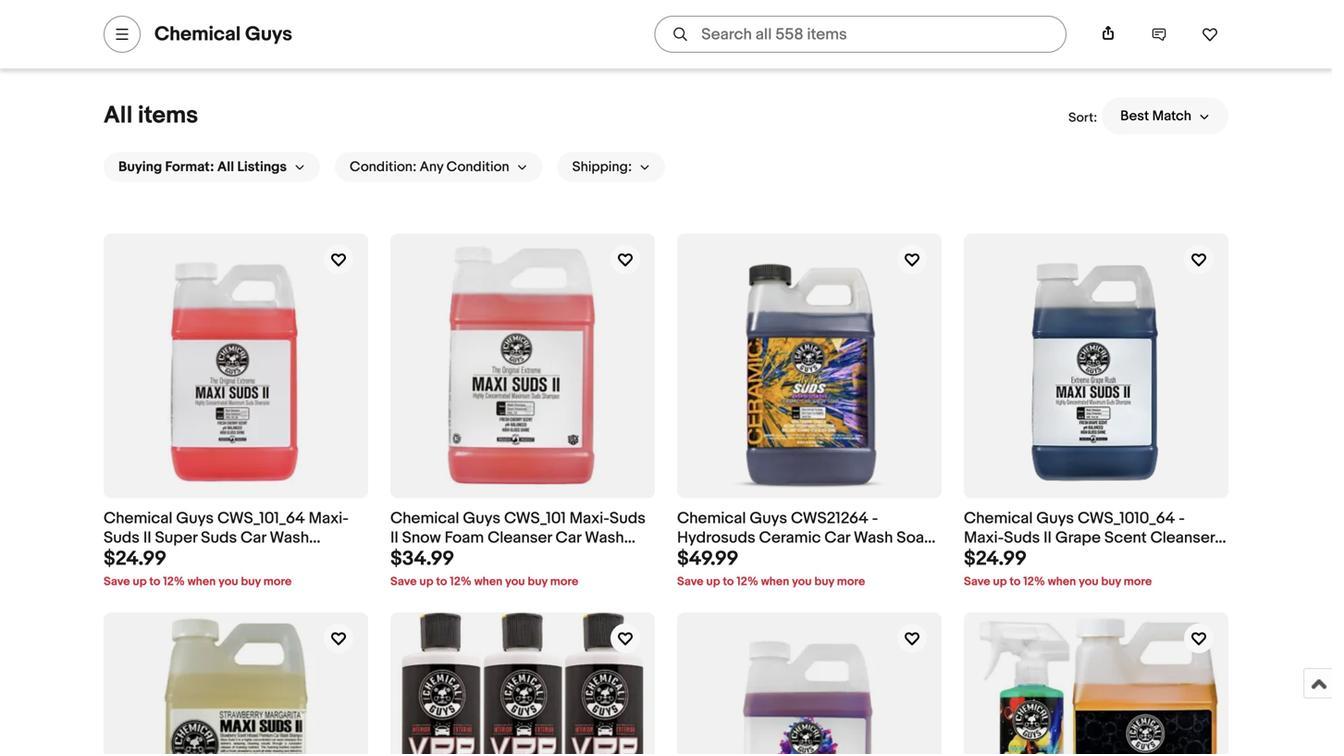 Task type: vqa. For each thing, say whether or not it's contained in the screenshot.
'Other'
no



Task type: locate. For each thing, give the bounding box(es) containing it.
kit left (9 at the right of page
[[764, 21, 784, 40]]

12% for super
[[163, 575, 185, 589]]

0 horizontal spatial (64
[[176, 547, 200, 567]]

4 buy from the left
[[1101, 575, 1121, 589]]

up inside $34.99 save up to 12% when you buy more
[[419, 575, 433, 589]]

guys inside chemical guys - wash and wax detailing bucket kit (6 items) hol127 $59.99
[[1022, 1, 1059, 21]]

ii for $24.99
[[143, 528, 151, 548]]

2 oz) from the left
[[704, 547, 725, 567]]

(9
[[787, 21, 801, 40]]

suds left hydrosuds
[[610, 509, 646, 528]]

buy inside $49.99 save up to 12% when you buy more
[[815, 575, 834, 589]]

2 save from the left
[[390, 575, 417, 589]]

items) right (6
[[1112, 21, 1156, 40]]

0 horizontal spatial ii
[[143, 528, 151, 548]]

(64 inside chemical guys cws_1010_64 - maxi-suds ii grape scent cleanser soap (64 oz)
[[1005, 547, 1028, 567]]

when for car
[[761, 575, 789, 589]]

12% inside $49.99 save up to 12% when you buy more
[[737, 575, 759, 589]]

oz) left grape
[[1032, 547, 1053, 567]]

chemical guys - v.r.p. super shine dressing (16 oz) (3 pack) : quick view image
[[397, 613, 648, 754]]

and
[[1116, 1, 1142, 21]]

maxi- inside the chemical guys cws_101 maxi-suds ii snow foam cleanser car wash soap (1 gal)
[[570, 509, 610, 528]]

oz) inside chemical guys cws_101_64 maxi- suds ii super suds car wash shampoo (64 oz)
[[203, 547, 225, 567]]

3 12% from the left
[[737, 575, 759, 589]]

you down chemical guys cws_1010_64 - maxi-suds ii grape scent cleanser soap (64 oz)
[[1079, 575, 1099, 589]]

(6
[[1095, 21, 1108, 40]]

&
[[346, 1, 358, 21]]

when down ceramic
[[761, 575, 789, 589]]

2 horizontal spatial ii
[[1044, 528, 1052, 548]]

you for foam
[[505, 575, 525, 589]]

guys for chemical guys cws21264 - hydrosuds ceramic car wash soap (64 oz)
[[750, 509, 787, 528]]

chemical inside chemical guys cws_101_64 maxi- suds ii super suds car wash shampoo (64 oz)
[[104, 509, 173, 528]]

chemical inside chemical guys - wash and wax detailing bucket kit (6 items) hol127 $59.99
[[949, 1, 1018, 21]]

cws_101_64
[[217, 509, 305, 528]]

hydrosuds
[[677, 528, 756, 548]]

save inside $34.99 save up to 12% when you buy more
[[390, 575, 417, 589]]

up
[[133, 575, 147, 589], [419, 575, 433, 589], [706, 575, 720, 589], [993, 575, 1007, 589]]

ii left (1
[[390, 528, 399, 548]]

4 when from the left
[[1048, 575, 1076, 589]]

2 horizontal spatial maxi-
[[964, 528, 1004, 548]]

to
[[149, 575, 160, 589], [436, 575, 447, 589], [723, 575, 734, 589], [1010, 575, 1021, 589]]

complete
[[854, 1, 927, 21]]

guys inside chemical guys cws21264 - hydrosuds ceramic car wash soap (64 oz)
[[750, 509, 787, 528]]

4 up from the left
[[993, 575, 1007, 589]]

3 save from the left
[[677, 575, 704, 589]]

ii left grape
[[1044, 528, 1052, 548]]

(64 for shampoo
[[176, 547, 200, 567]]

maxi-
[[309, 509, 349, 528], [570, 509, 610, 528], [964, 528, 1004, 548]]

you down the chemical guys cws_101 maxi-suds ii snow foam cleanser car wash soap (1 gal)
[[505, 575, 525, 589]]

2 items) from the left
[[1112, 21, 1156, 40]]

$24.99 save up to 12% when you buy more for grape
[[964, 547, 1152, 589]]

1 vertical spatial snow
[[402, 528, 441, 548]]

1 horizontal spatial $24.99
[[964, 547, 1027, 571]]

2 horizontal spatial oz)
[[1032, 547, 1053, 567]]

4 12% from the left
[[1023, 575, 1045, 589]]

(64 for soap
[[1005, 547, 1028, 567]]

torq
[[105, 1, 148, 21]]

3 buy from the left
[[815, 575, 834, 589]]

you down chemical guys cws21264 - hydrosuds ceramic car wash soap (64 oz)
[[792, 575, 812, 589]]

kit
[[764, 21, 784, 40], [1072, 21, 1091, 40]]

chemical for chemical guys cws21264 - hydrosuds ceramic car wash soap (64 oz)
[[677, 509, 746, 528]]

2 buy from the left
[[528, 575, 548, 589]]

3 car from the left
[[825, 528, 850, 548]]

sort:
[[1069, 110, 1097, 126]]

1 horizontal spatial kit
[[1072, 21, 1091, 40]]

cleanser
[[488, 528, 552, 548], [1151, 528, 1215, 548]]

12% inside $34.99 save up to 12% when you buy more
[[450, 575, 472, 589]]

1 items) from the left
[[804, 21, 849, 40]]

2 to from the left
[[436, 575, 447, 589]]

chemical guys hol303 - complete leather care kit (9 items) $59.99
[[668, 1, 927, 63]]

chemical guys - wash and wax detailing bucket kit (6 items) hol127 button
[[949, 1, 1216, 40]]

you for suds
[[218, 575, 238, 589]]

1 horizontal spatial cleanser
[[1151, 528, 1215, 548]]

$24.99 for maxi-
[[964, 547, 1027, 571]]

1 $59.99 from the left
[[668, 39, 729, 63]]

suds
[[610, 509, 646, 528], [104, 528, 140, 548], [201, 528, 237, 548], [1004, 528, 1040, 548]]

2 $24.99 save up to 12% when you buy more from the left
[[964, 547, 1152, 589]]

when inside $34.99 save up to 12% when you buy more
[[474, 575, 503, 589]]

all left items
[[104, 101, 133, 130]]

car inside chemical guys cws_101_64 maxi- suds ii super suds car wash shampoo (64 oz)
[[241, 528, 266, 548]]

1 horizontal spatial snow
[[402, 528, 441, 548]]

to for chemical guys cws_101 maxi-suds ii snow foam cleanser car wash soap (1 gal)
[[436, 575, 447, 589]]

2 horizontal spatial (64
[[1005, 547, 1028, 567]]

guys
[[740, 1, 778, 21], [1022, 1, 1059, 21], [245, 22, 292, 46], [178, 40, 216, 59], [176, 509, 214, 528], [463, 509, 501, 528], [750, 509, 787, 528], [1037, 509, 1074, 528]]

- right hol303
[[845, 1, 851, 21]]

wash inside chemical guys cws_101_64 maxi- suds ii super suds car wash shampoo (64 oz)
[[270, 528, 309, 548]]

- left (6
[[1063, 1, 1069, 21]]

chemical guys hol303 - complete leather care kit (9 items) button
[[668, 1, 934, 40]]

0 horizontal spatial $24.99
[[104, 547, 167, 571]]

1 horizontal spatial $59.99
[[949, 39, 1010, 63]]

3 more from the left
[[837, 575, 865, 589]]

you inside $34.99 save up to 12% when you buy more
[[505, 575, 525, 589]]

buy down scent
[[1101, 575, 1121, 589]]

match
[[1152, 108, 1192, 124]]

0 horizontal spatial maxi-
[[309, 509, 349, 528]]

2 kit from the left
[[1072, 21, 1091, 40]]

0 vertical spatial snow
[[186, 21, 225, 40]]

condition: any condition
[[350, 159, 509, 175]]

you inside $49.99 save up to 12% when you buy more
[[792, 575, 812, 589]]

1 horizontal spatial maxi-
[[570, 509, 610, 528]]

2 (64 from the left
[[677, 547, 701, 567]]

- inside chemical guys - wash and wax detailing bucket kit (6 items) hol127 $59.99
[[1063, 1, 1069, 21]]

kit inside chemical guys hol303 - complete leather care kit (9 items) $59.99
[[764, 21, 784, 40]]

snow inside torq professional foam cannon & honeydew snow foam 1 gal chemical guys eqp_312
[[186, 21, 225, 40]]

cleanser right scent
[[1151, 528, 1215, 548]]

1 horizontal spatial oz)
[[704, 547, 725, 567]]

(1
[[431, 547, 441, 567]]

chemical guys cws_101 maxi-suds ii snow foam cleanser car wash soap (1 gal)
[[390, 509, 646, 567]]

to for chemical guys cws_101_64 maxi- suds ii super suds car wash shampoo (64 oz)
[[149, 575, 160, 589]]

$59.99 inside chemical guys - wash and wax detailing bucket kit (6 items) hol127 $59.99
[[949, 39, 1010, 63]]

guys for chemical guys cws_101 maxi-suds ii snow foam cleanser car wash soap (1 gal)
[[463, 509, 501, 528]]

to down $49.99 on the right of the page
[[723, 575, 734, 589]]

buy down 'chemical guys cws_101_64 maxi- suds ii super suds car wash shampoo (64 oz)' button
[[241, 575, 261, 589]]

1 horizontal spatial items)
[[1112, 21, 1156, 40]]

guys for chemical guys cws_101_64 maxi- suds ii super suds car wash shampoo (64 oz)
[[176, 509, 214, 528]]

guys for chemical guys cws_1010_64 - maxi-suds ii grape scent cleanser soap (64 oz)
[[1037, 509, 1074, 528]]

12%
[[163, 575, 185, 589], [450, 575, 472, 589], [737, 575, 759, 589], [1023, 575, 1045, 589]]

chemical for chemical guys cws_101_64 maxi- suds ii super suds car wash shampoo (64 oz)
[[104, 509, 173, 528]]

oz) left ceramic
[[704, 547, 725, 567]]

12% down $49.99 on the right of the page
[[737, 575, 759, 589]]

oz) for soap
[[1032, 547, 1053, 567]]

chemical guys extreme body wash & wax with color brightening technology (64 oz) : quick view image
[[677, 613, 942, 754]]

cleanser right 'gal)'
[[488, 528, 552, 548]]

guys for chemical guys hol303 - complete leather care kit (9 items) $59.99
[[740, 1, 778, 21]]

$24.99
[[104, 547, 167, 571], [964, 547, 1027, 571]]

suds left grape
[[1004, 528, 1040, 548]]

4 more from the left
[[1124, 575, 1152, 589]]

1 12% from the left
[[163, 575, 185, 589]]

gal
[[280, 21, 305, 40]]

1 $24.99 save up to 12% when you buy more from the left
[[104, 547, 292, 589]]

chemical inside chemical guys cws21264 - hydrosuds ceramic car wash soap (64 oz)
[[677, 509, 746, 528]]

oz) inside chemical guys cws_1010_64 - maxi-suds ii grape scent cleanser soap (64 oz)
[[1032, 547, 1053, 567]]

$59.99
[[668, 39, 729, 63], [949, 39, 1010, 63]]

when down grape
[[1048, 575, 1076, 589]]

0 vertical spatial all
[[104, 101, 133, 130]]

2 $24.99 from the left
[[964, 547, 1027, 571]]

wash inside chemical guys cws21264 - hydrosuds ceramic car wash soap (64 oz)
[[854, 528, 893, 548]]

12% down chemical guys cws_1010_64 - maxi-suds ii grape scent cleanser soap (64 oz)
[[1023, 575, 1045, 589]]

up inside $49.99 save up to 12% when you buy more
[[706, 575, 720, 589]]

2 ii from the left
[[390, 528, 399, 548]]

you down chemical guys cws_101_64 maxi- suds ii super suds car wash shampoo (64 oz)
[[218, 575, 238, 589]]

wash
[[1073, 1, 1112, 21], [270, 528, 309, 548], [585, 528, 624, 548], [854, 528, 893, 548]]

best match
[[1121, 108, 1192, 124]]

2 12% from the left
[[450, 575, 472, 589]]

to down chemical guys cws_1010_64 - maxi-suds ii grape scent cleanser soap (64 oz)
[[1010, 575, 1021, 589]]

listings
[[237, 159, 287, 175]]

3 when from the left
[[761, 575, 789, 589]]

items)
[[804, 21, 849, 40], [1112, 21, 1156, 40]]

3 to from the left
[[723, 575, 734, 589]]

1 (64 from the left
[[176, 547, 200, 567]]

up for chemical guys cws_101 maxi-suds ii snow foam cleanser car wash soap (1 gal)
[[419, 575, 433, 589]]

when inside $49.99 save up to 12% when you buy more
[[761, 575, 789, 589]]

(64 inside chemical guys cws_101_64 maxi- suds ii super suds car wash shampoo (64 oz)
[[176, 547, 200, 567]]

all inside buying format: all listings popup button
[[217, 159, 234, 175]]

- inside chemical guys hol303 - complete leather care kit (9 items) $59.99
[[845, 1, 851, 21]]

oz) right super
[[203, 547, 225, 567]]

condition: any condition button
[[335, 152, 543, 182]]

12% down shampoo
[[163, 575, 185, 589]]

to down (1
[[436, 575, 447, 589]]

- for oz)
[[872, 509, 878, 528]]

1 you from the left
[[218, 575, 238, 589]]

-
[[845, 1, 851, 21], [1063, 1, 1069, 21], [872, 509, 878, 528], [1179, 509, 1185, 528]]

kit inside chemical guys - wash and wax detailing bucket kit (6 items) hol127 $59.99
[[1072, 21, 1091, 40]]

Search all 558 items field
[[654, 16, 1067, 53]]

0 horizontal spatial $59.99
[[668, 39, 729, 63]]

12% down 'gal)'
[[450, 575, 472, 589]]

chemical guys cws_101_64 maxi- suds ii super suds car wash shampoo (64 oz) button
[[104, 509, 368, 567]]

more for cleanser
[[550, 575, 578, 589]]

grape
[[1055, 528, 1101, 548]]

more down chemical guys cws_101 maxi-suds ii snow foam cleanser car wash soap (1 gal) button
[[550, 575, 578, 589]]

maxi- inside chemical guys cws_101_64 maxi- suds ii super suds car wash shampoo (64 oz)
[[309, 509, 349, 528]]

car inside the chemical guys cws_101 maxi-suds ii snow foam cleanser car wash soap (1 gal)
[[556, 528, 581, 548]]

1 when from the left
[[188, 575, 216, 589]]

1 cleanser from the left
[[488, 528, 552, 548]]

maxi- for $34.99
[[570, 509, 610, 528]]

0 horizontal spatial car
[[241, 528, 266, 548]]

chemical guys
[[155, 22, 292, 46]]

items) right (9 at the right of page
[[804, 21, 849, 40]]

chemical inside chemical guys hol303 - complete leather care kit (9 items) $59.99
[[668, 1, 737, 21]]

when down the chemical guys cws_101 maxi-suds ii snow foam cleanser car wash soap (1 gal)
[[474, 575, 503, 589]]

oz)
[[203, 547, 225, 567], [704, 547, 725, 567], [1032, 547, 1053, 567]]

ii left super
[[143, 528, 151, 548]]

0 horizontal spatial items)
[[804, 21, 849, 40]]

to inside $34.99 save up to 12% when you buy more
[[436, 575, 447, 589]]

up for chemical guys cws21264 - hydrosuds ceramic car wash soap (64 oz)
[[706, 575, 720, 589]]

ii inside the chemical guys cws_101 maxi-suds ii snow foam cleanser car wash soap (1 gal)
[[390, 528, 399, 548]]

3 ii from the left
[[1044, 528, 1052, 548]]

chemical inside chemical guys cws_1010_64 - maxi-suds ii grape scent cleanser soap (64 oz)
[[964, 509, 1033, 528]]

all right format:
[[217, 159, 234, 175]]

1 oz) from the left
[[203, 547, 225, 567]]

chemical guys link
[[155, 22, 292, 46]]

when for ii
[[1048, 575, 1076, 589]]

to inside $49.99 save up to 12% when you buy more
[[723, 575, 734, 589]]

buying format: all listings button
[[104, 152, 320, 182]]

guys inside the chemical guys cws_101 maxi-suds ii snow foam cleanser car wash soap (1 gal)
[[463, 509, 501, 528]]

2 car from the left
[[556, 528, 581, 548]]

bucket
[[1018, 21, 1068, 40]]

1 buy from the left
[[241, 575, 261, 589]]

more inside $34.99 save up to 12% when you buy more
[[550, 575, 578, 589]]

items) inside chemical guys hol303 - complete leather care kit (9 items) $59.99
[[804, 21, 849, 40]]

hol127
[[1160, 21, 1214, 40]]

leather
[[668, 21, 722, 40]]

2 up from the left
[[419, 575, 433, 589]]

chemical
[[668, 1, 737, 21], [949, 1, 1018, 21], [155, 22, 241, 46], [105, 40, 174, 59], [104, 509, 173, 528], [390, 509, 459, 528], [677, 509, 746, 528], [964, 509, 1033, 528]]

chemical guys cws_101 maxi-suds ii snow foam cleanser car wash soap (1 gal) : quick view image
[[390, 234, 655, 498]]

1
[[271, 21, 276, 40]]

1 horizontal spatial (64
[[677, 547, 701, 567]]

$24.99 save up to 12% when you buy more down cws_101_64
[[104, 547, 292, 589]]

guys inside chemical guys cws_1010_64 - maxi-suds ii grape scent cleanser soap (64 oz)
[[1037, 509, 1074, 528]]

car
[[241, 528, 266, 548], [556, 528, 581, 548], [825, 528, 850, 548]]

all
[[104, 101, 133, 130], [217, 159, 234, 175]]

0 horizontal spatial cleanser
[[488, 528, 552, 548]]

more for scent
[[1124, 575, 1152, 589]]

wash inside chemical guys - wash and wax detailing bucket kit (6 items) hol127 $59.99
[[1073, 1, 1112, 21]]

- right 'cws21264' at the right bottom of page
[[872, 509, 878, 528]]

buying
[[118, 159, 162, 175]]

0 horizontal spatial snow
[[186, 21, 225, 40]]

0 horizontal spatial $24.99 save up to 12% when you buy more
[[104, 547, 292, 589]]

more inside $49.99 save up to 12% when you buy more
[[837, 575, 865, 589]]

soap inside chemical guys cws_1010_64 - maxi-suds ii grape scent cleanser soap (64 oz)
[[964, 547, 1001, 567]]

kit left (6
[[1072, 21, 1091, 40]]

0 horizontal spatial oz)
[[203, 547, 225, 567]]

cleanser inside the chemical guys cws_101 maxi-suds ii snow foam cleanser car wash soap (1 gal)
[[488, 528, 552, 548]]

suds inside the chemical guys cws_101 maxi-suds ii snow foam cleanser car wash soap (1 gal)
[[610, 509, 646, 528]]

chemical inside the chemical guys cws_101 maxi-suds ii snow foam cleanser car wash soap (1 gal)
[[390, 509, 459, 528]]

0 horizontal spatial kit
[[764, 21, 784, 40]]

guys for chemical guys
[[245, 22, 292, 46]]

1 save from the left
[[104, 575, 130, 589]]

snow for guys
[[186, 21, 225, 40]]

guys inside chemical guys cws_101_64 maxi- suds ii super suds car wash shampoo (64 oz)
[[176, 509, 214, 528]]

shipping: button
[[558, 152, 665, 182]]

1 horizontal spatial $24.99 save up to 12% when you buy more
[[964, 547, 1152, 589]]

snow for soap
[[402, 528, 441, 548]]

2 horizontal spatial soap
[[964, 547, 1001, 567]]

guys for chemical guys - wash and wax detailing bucket kit (6 items) hol127 $59.99
[[1022, 1, 1059, 21]]

more down chemical guys cws21264 - hydrosuds ceramic car wash soap (64 oz) button
[[837, 575, 865, 589]]

when down chemical guys cws_101_64 maxi- suds ii super suds car wash shampoo (64 oz)
[[188, 575, 216, 589]]

ceramic
[[759, 528, 821, 548]]

1 up from the left
[[133, 575, 147, 589]]

foam
[[244, 1, 283, 21], [228, 21, 268, 40], [445, 528, 484, 548]]

save
[[104, 575, 130, 589], [390, 575, 417, 589], [677, 575, 704, 589], [964, 575, 990, 589]]

$24.99 save up to 12% when you buy more for suds
[[104, 547, 292, 589]]

2 $59.99 from the left
[[949, 39, 1010, 63]]

save inside $49.99 save up to 12% when you buy more
[[677, 575, 704, 589]]

1 horizontal spatial all
[[217, 159, 234, 175]]

more for car
[[263, 575, 292, 589]]

oz) inside chemical guys cws21264 - hydrosuds ceramic car wash soap (64 oz)
[[704, 547, 725, 567]]

$24.99 save up to 12% when you buy more down cws_1010_64
[[964, 547, 1152, 589]]

snow inside the chemical guys cws_101 maxi-suds ii snow foam cleanser car wash soap (1 gal)
[[402, 528, 441, 548]]

- right cws_1010_64
[[1179, 509, 1185, 528]]

ii inside chemical guys cws_101_64 maxi- suds ii super suds car wash shampoo (64 oz)
[[143, 528, 151, 548]]

any
[[420, 159, 443, 175]]

(64
[[176, 547, 200, 567], [677, 547, 701, 567], [1005, 547, 1028, 567]]

1 vertical spatial all
[[217, 159, 234, 175]]

more down 'chemical guys cws_101_64 maxi- suds ii super suds car wash shampoo (64 oz)' button
[[263, 575, 292, 589]]

2 cleanser from the left
[[1151, 528, 1215, 548]]

guys inside torq professional foam cannon & honeydew snow foam 1 gal chemical guys eqp_312
[[178, 40, 216, 59]]

buy for suds
[[241, 575, 261, 589]]

up for chemical guys cws_1010_64 - maxi-suds ii grape scent cleanser soap (64 oz)
[[993, 575, 1007, 589]]

guys inside chemical guys hol303 - complete leather care kit (9 items) $59.99
[[740, 1, 778, 21]]

3 up from the left
[[706, 575, 720, 589]]

1 horizontal spatial ii
[[390, 528, 399, 548]]

when for super
[[188, 575, 216, 589]]

0 horizontal spatial soap
[[390, 547, 428, 567]]

up for chemical guys cws_101_64 maxi- suds ii super suds car wash shampoo (64 oz)
[[133, 575, 147, 589]]

1 more from the left
[[263, 575, 292, 589]]

3 oz) from the left
[[1032, 547, 1053, 567]]

2 when from the left
[[474, 575, 503, 589]]

chemical guys cws21264 - hydrosuds ceramic car wash soap (64 oz) : quick view image
[[677, 234, 942, 498]]

- inside chemical guys cws21264 - hydrosuds ceramic car wash soap (64 oz)
[[872, 509, 878, 528]]

12% for snow
[[450, 575, 472, 589]]

1 horizontal spatial soap
[[897, 528, 934, 548]]

1 car from the left
[[241, 528, 266, 548]]

- inside chemical guys cws_1010_64 - maxi-suds ii grape scent cleanser soap (64 oz)
[[1179, 509, 1185, 528]]

soap
[[897, 528, 934, 548], [390, 547, 428, 567], [964, 547, 1001, 567]]

buy down chemical guys cws_101 maxi-suds ii snow foam cleanser car wash soap (1 gal) button
[[528, 575, 548, 589]]

3 (64 from the left
[[1005, 547, 1028, 567]]

$114.99
[[105, 39, 172, 63]]

$24.99 save up to 12% when you buy more
[[104, 547, 292, 589], [964, 547, 1152, 589]]

eqp_312
[[219, 40, 278, 59]]

save for chemical guys cws21264 - hydrosuds ceramic car wash soap (64 oz)
[[677, 575, 704, 589]]

chemical guys cws_1011_64 - maxi-suds ii strawberry margarita car wash soap 64oz : quick view image
[[104, 613, 368, 754]]

gal)
[[444, 547, 473, 567]]

1 ii from the left
[[143, 528, 151, 548]]

ii for $34.99
[[390, 528, 399, 548]]

more
[[263, 575, 292, 589], [550, 575, 578, 589], [837, 575, 865, 589], [1124, 575, 1152, 589]]

best
[[1121, 108, 1149, 124]]

cws_1010_64
[[1078, 509, 1175, 528]]

oz) for shampoo
[[203, 547, 225, 567]]

1 to from the left
[[149, 575, 160, 589]]

4 to from the left
[[1010, 575, 1021, 589]]

4 save from the left
[[964, 575, 990, 589]]

when
[[188, 575, 216, 589], [474, 575, 503, 589], [761, 575, 789, 589], [1048, 575, 1076, 589]]

buy down chemical guys cws21264 - hydrosuds ceramic car wash soap (64 oz) button
[[815, 575, 834, 589]]

items
[[138, 101, 198, 130]]

you
[[218, 575, 238, 589], [505, 575, 525, 589], [792, 575, 812, 589], [1079, 575, 1099, 589]]

4 you from the left
[[1079, 575, 1099, 589]]

foam inside the chemical guys cws_101 maxi-suds ii snow foam cleanser car wash soap (1 gal)
[[445, 528, 484, 548]]

buy
[[241, 575, 261, 589], [528, 575, 548, 589], [815, 575, 834, 589], [1101, 575, 1121, 589]]

3 you from the left
[[792, 575, 812, 589]]

more down scent
[[1124, 575, 1152, 589]]

1 $24.99 from the left
[[104, 547, 167, 571]]

ii
[[143, 528, 151, 548], [390, 528, 399, 548], [1044, 528, 1052, 548]]

1 horizontal spatial car
[[556, 528, 581, 548]]

2 horizontal spatial car
[[825, 528, 850, 548]]

2 more from the left
[[550, 575, 578, 589]]

to down shampoo
[[149, 575, 160, 589]]

1 kit from the left
[[764, 21, 784, 40]]

buy inside $34.99 save up to 12% when you buy more
[[528, 575, 548, 589]]

2 you from the left
[[505, 575, 525, 589]]

snow
[[186, 21, 225, 40], [402, 528, 441, 548]]

all items
[[104, 101, 198, 130]]



Task type: describe. For each thing, give the bounding box(es) containing it.
chemical guys cws_101_64 maxi- suds ii super suds car wash shampoo (64 oz)
[[104, 509, 349, 567]]

format:
[[165, 159, 214, 175]]

suds inside chemical guys cws_1010_64 - maxi-suds ii grape scent cleanser soap (64 oz)
[[1004, 528, 1040, 548]]

buy for foam
[[528, 575, 548, 589]]

super
[[155, 528, 197, 548]]

cws21264
[[791, 509, 869, 528]]

$24.99 for suds
[[104, 547, 167, 571]]

save for chemical guys cws_101 maxi-suds ii snow foam cleanser car wash soap (1 gal)
[[390, 575, 417, 589]]

soap inside the chemical guys cws_101 maxi-suds ii snow foam cleanser car wash soap (1 gal)
[[390, 547, 428, 567]]

foam for chemical guys cws_101 maxi-suds ii snow foam cleanser car wash soap (1 gal)
[[445, 528, 484, 548]]

ii inside chemical guys cws_1010_64 - maxi-suds ii grape scent cleanser soap (64 oz)
[[1044, 528, 1052, 548]]

when for snow
[[474, 575, 503, 589]]

chemical inside torq professional foam cannon & honeydew snow foam 1 gal chemical guys eqp_312
[[105, 40, 174, 59]]

professional
[[152, 1, 240, 21]]

honeydew
[[105, 21, 182, 40]]

wash inside the chemical guys cws_101 maxi-suds ii snow foam cleanser car wash soap (1 gal)
[[585, 528, 624, 548]]

maxi- inside chemical guys cws_1010_64 - maxi-suds ii grape scent cleanser soap (64 oz)
[[964, 528, 1004, 548]]

items) inside chemical guys - wash and wax detailing bucket kit (6 items) hol127 $59.99
[[1112, 21, 1156, 40]]

chemical for chemical guys cws_101 maxi-suds ii snow foam cleanser car wash soap (1 gal)
[[390, 509, 459, 528]]

$59.99 inside chemical guys hol303 - complete leather care kit (9 items) $59.99
[[668, 39, 729, 63]]

chemical guys cws21264 - hydrosuds ceramic car wash soap (64 oz) button
[[677, 509, 942, 567]]

best match button
[[1102, 98, 1229, 135]]

$34.99
[[390, 547, 455, 571]]

hol303
[[782, 1, 841, 21]]

chemical guys cws_101 maxi-suds ii snow foam cleanser car wash soap (1 gal) button
[[390, 509, 655, 567]]

cleanser inside chemical guys cws_1010_64 - maxi-suds ii grape scent cleanser soap (64 oz)
[[1151, 528, 1215, 548]]

condition:
[[350, 159, 417, 175]]

$49.99
[[677, 547, 739, 571]]

chemical guys cws_1010_64 - maxi-suds ii grape scent cleanser soap (64 oz) button
[[964, 509, 1229, 567]]

suds right super
[[201, 528, 237, 548]]

chemical guys cws_1010_64 - maxi-suds ii grape scent cleanser soap (64 oz)
[[964, 509, 1215, 567]]

more for soap
[[837, 575, 865, 589]]

cws_101
[[504, 509, 566, 528]]

12% for ii
[[1023, 575, 1045, 589]]

foam for torq professional foam cannon & honeydew snow foam 1 gal chemical guys eqp_312
[[228, 21, 268, 40]]

torq professional foam cannon & honeydew snow foam 1 gal chemical guys eqp_312 button
[[105, 1, 372, 59]]

to for chemical guys cws21264 - hydrosuds ceramic car wash soap (64 oz)
[[723, 575, 734, 589]]

shampoo
[[104, 547, 173, 567]]

chemical for chemical guys - wash and wax detailing bucket kit (6 items) hol127 $59.99
[[949, 1, 1018, 21]]

torq professional foam cannon & honeydew snow foam 1 gal chemical guys eqp_312
[[105, 1, 358, 59]]

suds left super
[[104, 528, 140, 548]]

cannon
[[287, 1, 343, 21]]

you for grape
[[1079, 575, 1099, 589]]

0 horizontal spatial all
[[104, 101, 133, 130]]

to for chemical guys cws_1010_64 - maxi-suds ii grape scent cleanser soap (64 oz)
[[1010, 575, 1021, 589]]

buying format: all listings
[[118, 159, 287, 175]]

chemical guys cws_1010_64 - maxi-suds ii grape scent cleanser soap (64 oz) : quick view image
[[964, 234, 1229, 498]]

detailing
[[949, 21, 1014, 40]]

shipping:
[[572, 159, 632, 175]]

chemical guys - mr. gold super suds car wash soap (64 oz) & after wash (16 oz) : quick view image
[[964, 613, 1229, 754]]

- for soap
[[1179, 509, 1185, 528]]

(64 inside chemical guys cws21264 - hydrosuds ceramic car wash soap (64 oz)
[[677, 547, 701, 567]]

maxi- for $24.99
[[309, 509, 349, 528]]

$34.99 save up to 12% when you buy more
[[390, 547, 578, 589]]

car inside chemical guys cws21264 - hydrosuds ceramic car wash soap (64 oz)
[[825, 528, 850, 548]]

save for chemical guys cws_1010_64 - maxi-suds ii grape scent cleanser soap (64 oz)
[[964, 575, 990, 589]]

chemical for chemical guys hol303 - complete leather care kit (9 items) $59.99
[[668, 1, 737, 21]]

chemical guys cws_101_64 maxi-suds ii super suds car wash shampoo (64 oz) : quick view image
[[104, 234, 368, 498]]

save for chemical guys cws_101_64 maxi- suds ii super suds car wash shampoo (64 oz)
[[104, 575, 130, 589]]

chemical guys - wash and wax detailing bucket kit (6 items) hol127 $59.99
[[949, 1, 1214, 63]]

chemical for chemical guys
[[155, 22, 241, 46]]

chemical for chemical guys cws_1010_64 - maxi-suds ii grape scent cleanser soap (64 oz)
[[964, 509, 1033, 528]]

chemical guys cws21264 - hydrosuds ceramic car wash soap (64 oz)
[[677, 509, 934, 567]]

- for $59.99
[[845, 1, 851, 21]]

you for wash
[[792, 575, 812, 589]]

soap inside chemical guys cws21264 - hydrosuds ceramic car wash soap (64 oz)
[[897, 528, 934, 548]]

12% for car
[[737, 575, 759, 589]]

care
[[725, 21, 761, 40]]

buy for grape
[[1101, 575, 1121, 589]]

wax
[[1146, 1, 1177, 21]]

condition
[[447, 159, 509, 175]]

save this seller chemicalguys image
[[1202, 26, 1218, 43]]

$49.99 save up to 12% when you buy more
[[677, 547, 865, 589]]

buy for wash
[[815, 575, 834, 589]]

scent
[[1105, 528, 1147, 548]]



